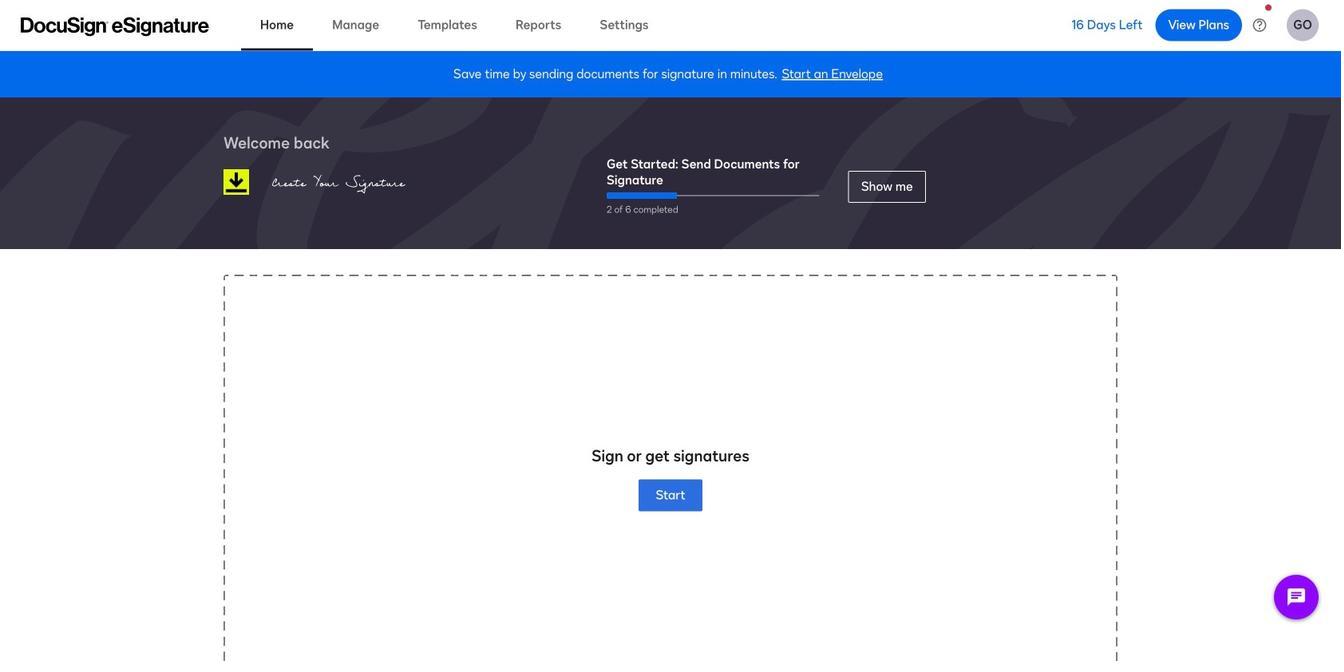 Task type: describe. For each thing, give the bounding box(es) containing it.
docusign esignature image
[[21, 17, 209, 36]]



Task type: vqa. For each thing, say whether or not it's contained in the screenshot.
View Folders image on the left top of the page
no



Task type: locate. For each thing, give the bounding box(es) containing it.
docusignlogo image
[[224, 169, 249, 195]]



